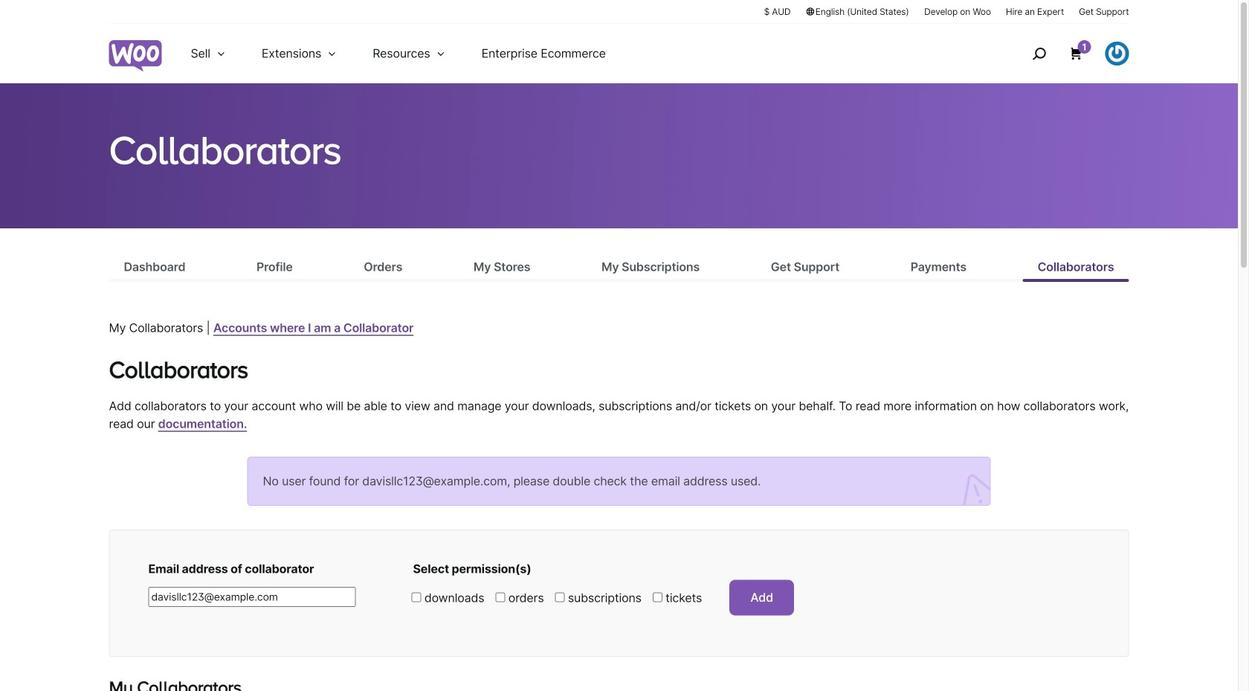 Task type: vqa. For each thing, say whether or not it's contained in the screenshot.
Open account menu image
yes



Task type: locate. For each thing, give the bounding box(es) containing it.
None checkbox
[[412, 592, 421, 602], [496, 592, 505, 602], [653, 592, 663, 602], [412, 592, 421, 602], [496, 592, 505, 602], [653, 592, 663, 602]]

None checkbox
[[555, 592, 565, 602]]



Task type: describe. For each thing, give the bounding box(es) containing it.
search image
[[1028, 42, 1051, 65]]

service navigation menu element
[[1001, 29, 1129, 78]]

open account menu image
[[1106, 42, 1129, 65]]



